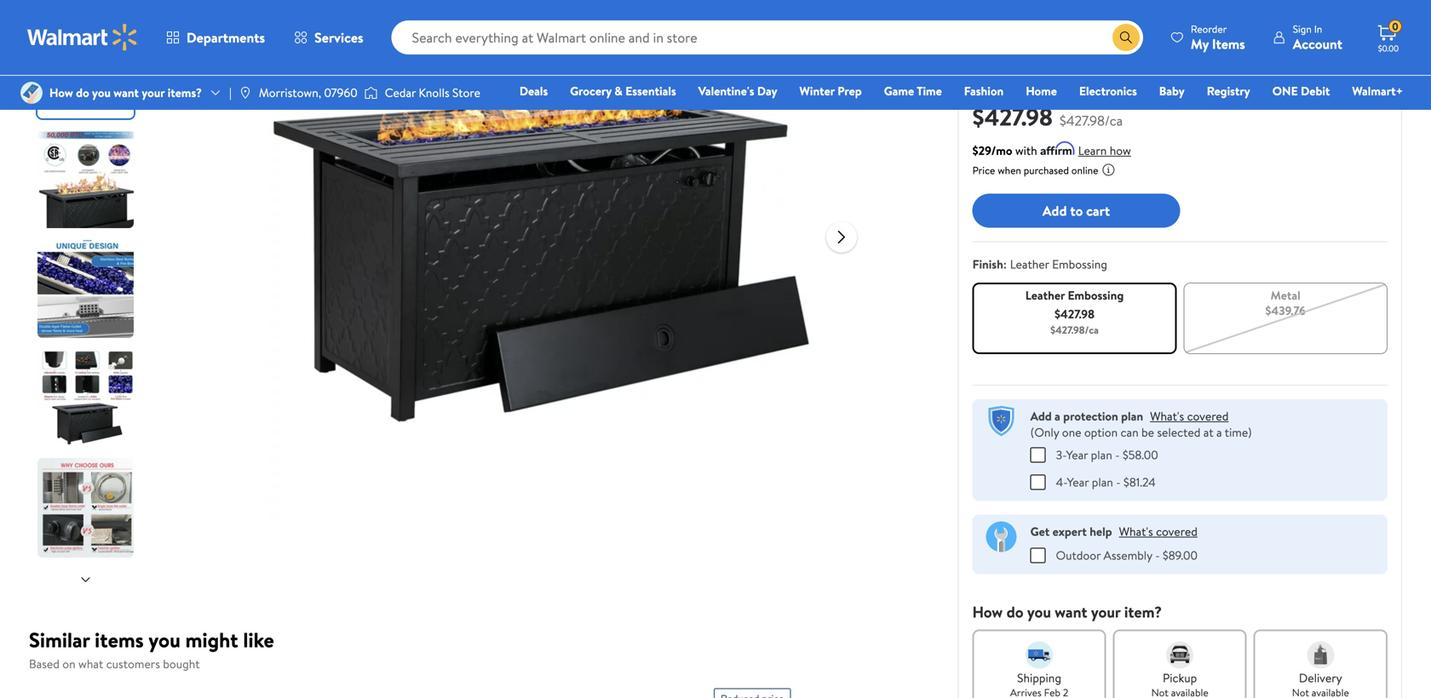 Task type: locate. For each thing, give the bounding box(es) containing it.
mf studio 45" 50000but propane fire pit table with lid black - image 5 of 9 image
[[38, 458, 137, 558]]

how do you want your item?
[[973, 602, 1163, 623]]

0 vertical spatial want
[[114, 84, 139, 101]]

you
[[92, 84, 111, 101], [1028, 602, 1052, 623], [149, 626, 181, 655]]

1 vertical spatial $427.98/ca
[[1051, 323, 1099, 337]]

2 vertical spatial you
[[149, 626, 181, 655]]

1 horizontal spatial $427.98
[[1055, 306, 1095, 323]]

add left one at the bottom of the page
[[1031, 408, 1052, 425]]

finish list
[[970, 280, 1392, 358]]

1 vertical spatial year
[[1068, 474, 1089, 491]]

mf studio 45" 50000but propane fire pit table with lid black - image 1 of 9 image
[[38, 19, 137, 118]]

1 horizontal spatial want
[[1055, 602, 1088, 623]]

$427.98/ca down finish : leather embossing
[[1051, 323, 1099, 337]]

$427.98 down finish : leather embossing
[[1055, 306, 1095, 323]]

want for item?
[[1055, 602, 1088, 623]]

a right at on the bottom of page
[[1217, 424, 1223, 441]]

0 vertical spatial $427.98
[[973, 100, 1053, 133]]

2 vertical spatial -
[[1156, 548, 1160, 564]]

add for add to cart
[[1043, 201, 1067, 220]]

0 vertical spatial -
[[1116, 447, 1120, 464]]

0 horizontal spatial $427.98
[[973, 100, 1053, 133]]

1 vertical spatial want
[[1055, 602, 1088, 623]]

embossing
[[1053, 256, 1108, 273], [1068, 287, 1124, 304]]

2 vertical spatial plan
[[1092, 474, 1114, 491]]

- left $58.00
[[1116, 447, 1120, 464]]

day
[[758, 83, 778, 99]]

&
[[615, 83, 623, 99]]

0 vertical spatial with
[[1336, 17, 1368, 41]]

year down '3-year plan - $58.00'
[[1068, 474, 1089, 491]]

want left items?
[[114, 84, 139, 101]]

walmart image
[[27, 24, 138, 51]]

0 vertical spatial plan
[[1122, 408, 1144, 425]]

outdoor assembly - $89.00
[[1056, 548, 1198, 564]]

mf studio 45" 50000but propane fire pit table with lid black
[[973, 17, 1368, 66]]

leather embossing $427.98 $427.98/ca
[[1026, 287, 1124, 337]]

add for add a protection plan what's covered (only one option can be selected at a time)
[[1031, 408, 1052, 425]]

embossing down finish : leather embossing
[[1068, 287, 1124, 304]]

you for how do you want your items?
[[92, 84, 111, 101]]

valentine's day
[[699, 83, 778, 99]]

year for 4-
[[1068, 474, 1089, 491]]

item?
[[1125, 602, 1163, 623]]

when
[[998, 163, 1022, 178]]

grocery & essentials link
[[563, 82, 684, 100]]

your left items?
[[142, 84, 165, 101]]

1 vertical spatial -
[[1117, 474, 1121, 491]]

reviews
[[1065, 71, 1099, 85]]

mf studio 45" 50000but propane fire pit table with lid black - image 4 of 9 image
[[38, 349, 137, 448]]

what's covered button
[[1151, 408, 1229, 425], [1119, 524, 1198, 540]]

covered up $89.00 at the bottom right of the page
[[1156, 524, 1198, 540]]

what's
[[1151, 408, 1185, 425], [1119, 524, 1154, 540]]

knolls
[[419, 84, 450, 101]]

1 horizontal spatial how
[[973, 602, 1003, 623]]

valentine's day link
[[691, 82, 785, 100]]

$427.98 up $29/mo with
[[973, 100, 1053, 133]]

plan down '3-year plan - $58.00'
[[1092, 474, 1114, 491]]

year for 3-
[[1067, 447, 1088, 464]]

a
[[1055, 408, 1061, 425], [1217, 424, 1223, 441]]

what's inside add a protection plan what's covered (only one option can be selected at a time)
[[1151, 408, 1185, 425]]

1 vertical spatial add
[[1031, 408, 1052, 425]]

electronics link
[[1072, 82, 1145, 100]]

0 horizontal spatial a
[[1055, 408, 1061, 425]]

pickup button
[[1114, 630, 1248, 699]]

table
[[1293, 17, 1332, 41]]

year
[[1067, 447, 1088, 464], [1068, 474, 1089, 491]]

price when purchased online
[[973, 163, 1099, 178]]

with inside mf studio 45" 50000but propane fire pit table with lid black
[[1336, 17, 1368, 41]]

1 vertical spatial embossing
[[1068, 287, 1124, 304]]

embossing inside leather embossing $427.98 $427.98/ca
[[1068, 287, 1124, 304]]

25
[[1052, 71, 1063, 85]]

1 horizontal spatial do
[[1007, 602, 1024, 623]]

0 horizontal spatial with
[[1016, 142, 1038, 159]]

delivery button
[[1254, 630, 1388, 699]]

what's covered button for add a protection plan
[[1151, 408, 1229, 425]]

services
[[315, 28, 364, 47]]

your
[[142, 84, 165, 101], [1092, 602, 1121, 623]]

debit
[[1301, 83, 1331, 99]]

delivery
[[1300, 670, 1343, 687]]

affirm image
[[1041, 141, 1075, 155]]

$439.76
[[1266, 303, 1306, 319]]

add inside add to cart button
[[1043, 201, 1067, 220]]

grocery
[[570, 83, 612, 99]]

 image
[[238, 86, 252, 100]]

0 vertical spatial do
[[76, 84, 89, 101]]

$427.98 inside leather embossing $427.98 $427.98/ca
[[1055, 306, 1095, 323]]

1 horizontal spatial with
[[1336, 17, 1368, 41]]

learn how button
[[1079, 142, 1132, 160]]

$427.98/ca up learn
[[1060, 111, 1123, 130]]

0 vertical spatial embossing
[[1053, 256, 1108, 273]]

plan inside add a protection plan what's covered (only one option can be selected at a time)
[[1122, 408, 1144, 425]]

0 horizontal spatial want
[[114, 84, 139, 101]]

0 vertical spatial you
[[92, 84, 111, 101]]

walmart+ link
[[1345, 82, 1411, 100]]

your for item?
[[1092, 602, 1121, 623]]

assembly
[[1104, 548, 1153, 564]]

Walmart Site-Wide search field
[[392, 20, 1144, 55]]

0 vertical spatial covered
[[1188, 408, 1229, 425]]

do up shipping 'button'
[[1007, 602, 1024, 623]]

do
[[76, 84, 89, 101], [1007, 602, 1024, 623]]

 image left cedar
[[364, 84, 378, 101]]

0 horizontal spatial how
[[49, 84, 73, 101]]

finish
[[973, 256, 1004, 273]]

1 vertical spatial your
[[1092, 602, 1121, 623]]

game
[[884, 83, 915, 99]]

winter prep
[[800, 83, 862, 99]]

essentials
[[626, 83, 676, 99]]

1 vertical spatial plan
[[1091, 447, 1113, 464]]

$427.98
[[973, 100, 1053, 133], [1055, 306, 1095, 323]]

fire
[[1236, 17, 1265, 41]]

cedar
[[385, 84, 416, 101]]

intent image for pickup image
[[1167, 642, 1194, 669]]

with
[[1336, 17, 1368, 41], [1016, 142, 1038, 159]]

at
[[1204, 424, 1214, 441]]

1 vertical spatial what's covered button
[[1119, 524, 1198, 540]]

winter prep link
[[792, 82, 870, 100]]

1 vertical spatial leather
[[1026, 287, 1065, 304]]

 image
[[20, 82, 43, 104], [364, 84, 378, 101]]

you inside similar items you might like based on what customers bought
[[149, 626, 181, 655]]

in_home_installation logo image
[[987, 522, 1017, 553]]

0 vertical spatial what's covered button
[[1151, 408, 1229, 425]]

you down the walmart image
[[92, 84, 111, 101]]

2 horizontal spatial you
[[1028, 602, 1052, 623]]

1 vertical spatial how
[[973, 602, 1003, 623]]

$427.98/ca
[[1060, 111, 1123, 130], [1051, 323, 1099, 337]]

baby link
[[1152, 82, 1193, 100]]

what's right can
[[1151, 408, 1185, 425]]

 image down the walmart image
[[20, 82, 43, 104]]

0 horizontal spatial you
[[92, 84, 111, 101]]

leather right :
[[1011, 256, 1050, 273]]

price
[[973, 163, 996, 178]]

how do you want your items?
[[49, 84, 202, 101]]

mf studio 45" 50000but propane fire pit table with lid black - image 2 of 9 image
[[38, 129, 137, 228]]

0 vertical spatial how
[[49, 84, 73, 101]]

1 horizontal spatial  image
[[364, 84, 378, 101]]

with right in
[[1336, 17, 1368, 41]]

1 vertical spatial you
[[1028, 602, 1052, 623]]

you up intent image for shipping
[[1028, 602, 1052, 623]]

4-year plan - $81.24
[[1056, 474, 1156, 491]]

plan
[[1122, 408, 1144, 425], [1091, 447, 1113, 464], [1092, 474, 1114, 491]]

you for how do you want your item?
[[1028, 602, 1052, 623]]

:
[[1004, 256, 1007, 273]]

0 vertical spatial your
[[142, 84, 165, 101]]

plan right option
[[1122, 408, 1144, 425]]

leather down finish : leather embossing
[[1026, 287, 1065, 304]]

what's up the assembly
[[1119, 524, 1154, 540]]

year down one at the bottom of the page
[[1067, 447, 1088, 464]]

with up price when purchased online
[[1016, 142, 1038, 159]]

0 vertical spatial year
[[1067, 447, 1088, 464]]

reorder
[[1191, 22, 1227, 36]]

- left $81.24
[[1117, 474, 1121, 491]]

how for how do you want your item?
[[973, 602, 1003, 623]]

my
[[1191, 35, 1209, 53]]

how down the walmart image
[[49, 84, 73, 101]]

how
[[1110, 142, 1132, 159]]

$29/mo
[[973, 142, 1013, 159]]

can
[[1121, 424, 1139, 441]]

1 vertical spatial $427.98
[[1055, 306, 1095, 323]]

do down the walmart image
[[76, 84, 89, 101]]

0 vertical spatial add
[[1043, 201, 1067, 220]]

1 vertical spatial with
[[1016, 142, 1038, 159]]

sign
[[1293, 22, 1312, 36]]

want down outdoor
[[1055, 602, 1088, 623]]

0 horizontal spatial do
[[76, 84, 89, 101]]

add left to on the top right of page
[[1043, 201, 1067, 220]]

plan down option
[[1091, 447, 1113, 464]]

$0.00
[[1379, 43, 1400, 54]]

you up bought
[[149, 626, 181, 655]]

add inside add a protection plan what's covered (only one option can be selected at a time)
[[1031, 408, 1052, 425]]

(only
[[1031, 424, 1060, 441]]

items
[[95, 626, 144, 655]]

Search search field
[[392, 20, 1144, 55]]

0 vertical spatial what's
[[1151, 408, 1185, 425]]

- left $89.00 at the bottom right of the page
[[1156, 548, 1160, 564]]

$58.00
[[1123, 447, 1159, 464]]

1 horizontal spatial you
[[149, 626, 181, 655]]

covered right be
[[1188, 408, 1229, 425]]

similar items you might like based on what customers bought
[[29, 626, 274, 673]]

0 horizontal spatial  image
[[20, 82, 43, 104]]

embossing up leather embossing $427.98 $427.98/ca
[[1053, 256, 1108, 273]]

leather inside leather embossing $427.98 $427.98/ca
[[1026, 287, 1065, 304]]

a left one at the bottom of the page
[[1055, 408, 1061, 425]]

want
[[114, 84, 139, 101], [1055, 602, 1088, 623]]

how up shipping 'button'
[[973, 602, 1003, 623]]

0 vertical spatial $427.98/ca
[[1060, 111, 1123, 130]]

similar
[[29, 626, 90, 655]]

0 horizontal spatial your
[[142, 84, 165, 101]]

1 horizontal spatial your
[[1092, 602, 1121, 623]]

$427.98/ca inside leather embossing $427.98 $427.98/ca
[[1051, 323, 1099, 337]]

your left item?
[[1092, 602, 1121, 623]]

1 vertical spatial do
[[1007, 602, 1024, 623]]

07960
[[324, 84, 358, 101]]



Task type: describe. For each thing, give the bounding box(es) containing it.
plan for $58.00
[[1091, 447, 1113, 464]]

your for items?
[[142, 84, 165, 101]]

purchased
[[1024, 163, 1069, 178]]

to
[[1071, 201, 1083, 220]]

account
[[1293, 35, 1343, 53]]

mf
[[973, 17, 997, 41]]

time
[[917, 83, 942, 99]]

morristown, 07960
[[259, 84, 358, 101]]

services button
[[280, 17, 378, 58]]

what's covered button for get expert help
[[1119, 524, 1198, 540]]

$29/mo with
[[973, 142, 1038, 159]]

game time link
[[877, 82, 950, 100]]

morristown,
[[259, 84, 321, 101]]

might
[[185, 626, 238, 655]]

1 horizontal spatial a
[[1217, 424, 1223, 441]]

legal information image
[[1102, 163, 1116, 177]]

deals link
[[512, 82, 556, 100]]

like
[[243, 626, 274, 655]]

customers
[[106, 656, 160, 673]]

fashion
[[965, 83, 1004, 99]]

0
[[1393, 19, 1399, 34]]

one debit link
[[1265, 82, 1338, 100]]

baby
[[1160, 83, 1185, 99]]

$427.98 $427.98/ca
[[973, 100, 1123, 133]]

 image for how
[[20, 82, 43, 104]]

reorder my items
[[1191, 22, 1246, 53]]

bought
[[163, 656, 200, 673]]

wpp logo image
[[987, 406, 1017, 437]]

propane
[[1170, 17, 1232, 41]]

registry
[[1207, 83, 1251, 99]]

what
[[78, 656, 103, 673]]

based
[[29, 656, 60, 673]]

departments button
[[152, 17, 280, 58]]

option
[[1085, 424, 1118, 441]]

next media item image
[[832, 227, 852, 248]]

protection
[[1064, 408, 1119, 425]]

departments
[[187, 28, 265, 47]]

cedar knolls store
[[385, 84, 481, 101]]

$89.00
[[1163, 548, 1198, 564]]

metal $439.76
[[1266, 287, 1306, 319]]

learn
[[1079, 142, 1107, 159]]

intent image for delivery image
[[1308, 642, 1335, 669]]

lid
[[973, 43, 995, 66]]

you for similar items you might like based on what customers bought
[[149, 626, 181, 655]]

time)
[[1225, 424, 1252, 441]]

get
[[1031, 524, 1050, 540]]

do for how do you want your item?
[[1007, 602, 1024, 623]]

1 vertical spatial covered
[[1156, 524, 1198, 540]]

$427.98/ca inside '$427.98 $427.98/ca'
[[1060, 111, 1123, 130]]

prep
[[838, 83, 862, 99]]

add a protection plan what's covered (only one option can be selected at a time)
[[1031, 408, 1252, 441]]

shipping
[[1018, 670, 1062, 687]]

deals
[[520, 83, 548, 99]]

one debit
[[1273, 83, 1331, 99]]

3-Year plan - $58.00 checkbox
[[1031, 448, 1046, 463]]

search icon image
[[1120, 31, 1133, 44]]

plan for $81.24
[[1092, 474, 1114, 491]]

selected
[[1158, 424, 1201, 441]]

4-
[[1056, 474, 1068, 491]]

cart
[[1087, 201, 1110, 220]]

fashion link
[[957, 82, 1012, 100]]

next image image
[[79, 574, 92, 587]]

- for $81.24
[[1117, 474, 1121, 491]]

electronics
[[1080, 83, 1138, 99]]

3-year plan - $58.00
[[1056, 447, 1159, 464]]

Outdoor Assembly - $89.00 checkbox
[[1031, 548, 1046, 564]]

items
[[1213, 35, 1246, 53]]

get expert help what's covered
[[1031, 524, 1198, 540]]

how for how do you want your items?
[[49, 84, 73, 101]]

0 vertical spatial leather
[[1011, 256, 1050, 273]]

mf studio 45" 50000but propane fire pit table with lid black image
[[267, 0, 813, 522]]

sign in account
[[1293, 22, 1343, 53]]

in
[[1315, 22, 1323, 36]]

walmart+
[[1353, 83, 1404, 99]]

home link
[[1019, 82, 1065, 100]]

add to cart
[[1043, 201, 1110, 220]]

pit
[[1269, 17, 1290, 41]]

(4.4)
[[1027, 71, 1049, 85]]

25 reviews link
[[1049, 71, 1099, 85]]

black
[[1000, 43, 1040, 66]]

metal
[[1271, 287, 1301, 304]]

- for $58.00
[[1116, 447, 1120, 464]]

expert
[[1053, 524, 1087, 540]]

store
[[453, 84, 481, 101]]

covered inside add a protection plan what's covered (only one option can be selected at a time)
[[1188, 408, 1229, 425]]

do for how do you want your items?
[[76, 84, 89, 101]]

1 vertical spatial what's
[[1119, 524, 1154, 540]]

one
[[1062, 424, 1082, 441]]

want for items?
[[114, 84, 139, 101]]

mf studio 45" 50000but propane fire pit table with lid black - image 3 of 9 image
[[38, 239, 137, 338]]

items?
[[168, 84, 202, 101]]

finish : leather embossing
[[973, 256, 1108, 273]]

outdoor
[[1056, 548, 1101, 564]]

learn how
[[1079, 142, 1132, 159]]

add to cart button
[[973, 194, 1181, 228]]

intent image for shipping image
[[1026, 642, 1054, 669]]

3-
[[1056, 447, 1067, 464]]

valentine's
[[699, 83, 755, 99]]

registry link
[[1200, 82, 1258, 100]]

be
[[1142, 424, 1155, 441]]

 image for cedar
[[364, 84, 378, 101]]

home
[[1026, 83, 1057, 99]]

online
[[1072, 163, 1099, 178]]

50000but
[[1084, 17, 1166, 41]]

4-Year plan - $81.24 checkbox
[[1031, 475, 1046, 490]]



Task type: vqa. For each thing, say whether or not it's contained in the screenshot.
bottom $427.98/ca
yes



